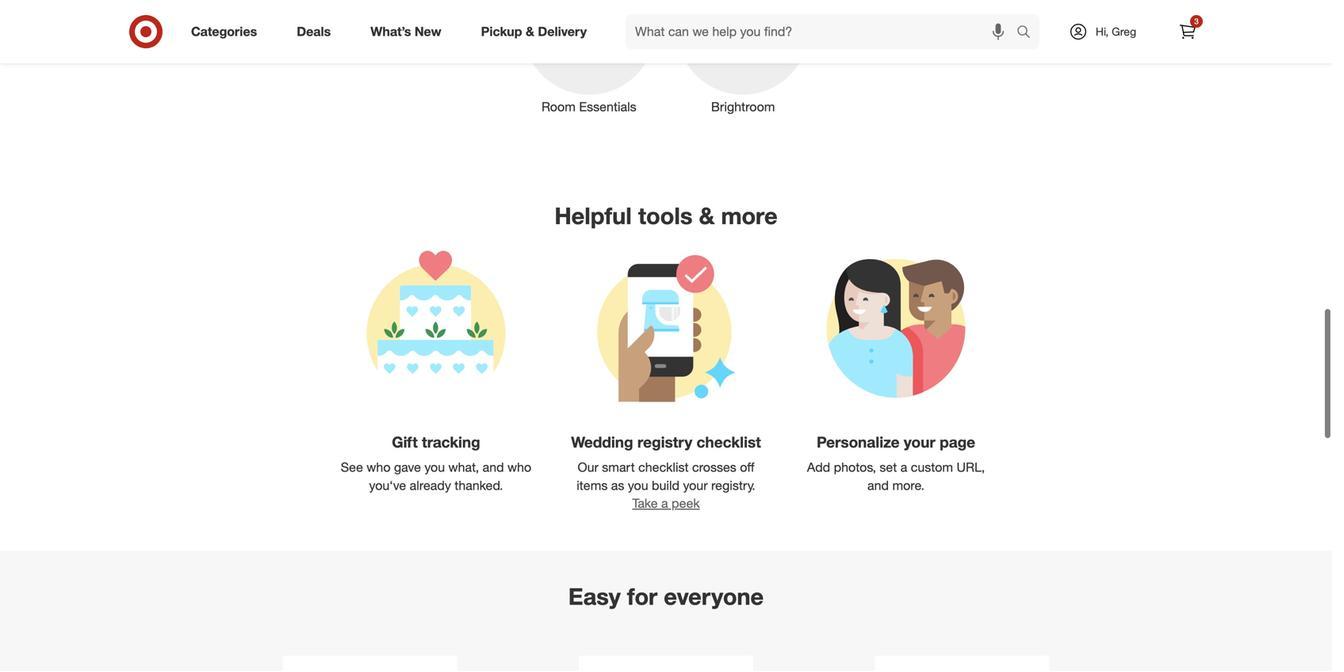 Task type: locate. For each thing, give the bounding box(es) containing it.
wedding registry checklist
[[571, 434, 761, 452]]

checklist inside the our smart checklist crosses off items as you build your registry. take a peek
[[638, 460, 689, 475]]

who
[[367, 460, 391, 475], [507, 460, 531, 475]]

tracking
[[422, 434, 480, 452]]

3 link
[[1170, 14, 1205, 49]]

you up the already on the bottom left of page
[[424, 460, 445, 475]]

checklist up crosses
[[697, 434, 761, 452]]

1 horizontal spatial and
[[867, 478, 889, 493]]

1 horizontal spatial a
[[900, 460, 907, 475]]

checklist for registry
[[697, 434, 761, 452]]

add photos, set a custom url, and more.
[[807, 460, 985, 493]]

1 horizontal spatial who
[[507, 460, 531, 475]]

you up take
[[628, 478, 648, 493]]

you inside the our smart checklist crosses off items as you build your registry. take a peek
[[628, 478, 648, 493]]

essentials
[[579, 99, 636, 115]]

0 horizontal spatial checklist
[[638, 460, 689, 475]]

url,
[[957, 460, 985, 475]]

& right the tools
[[699, 202, 715, 230]]

pickup
[[481, 24, 522, 39]]

your up custom
[[904, 434, 935, 452]]

a
[[900, 460, 907, 475], [661, 496, 668, 512]]

room
[[542, 99, 576, 115]]

and inside 'add photos, set a custom url, and more.'
[[867, 478, 889, 493]]

you've
[[369, 478, 406, 493]]

1 vertical spatial checklist
[[638, 460, 689, 475]]

search button
[[1009, 14, 1047, 52]]

personalize
[[817, 434, 900, 452]]

1 horizontal spatial checklist
[[697, 434, 761, 452]]

a down build
[[661, 496, 668, 512]]

hi,
[[1096, 25, 1109, 38]]

and
[[483, 460, 504, 475], [867, 478, 889, 493]]

a inside the our smart checklist crosses off items as you build your registry. take a peek
[[661, 496, 668, 512]]

thanked.
[[455, 478, 503, 493]]

already
[[410, 478, 451, 493]]

0 vertical spatial &
[[526, 24, 534, 39]]

0 horizontal spatial &
[[526, 24, 534, 39]]

1 vertical spatial your
[[683, 478, 708, 493]]

what's
[[370, 24, 411, 39]]

1 horizontal spatial your
[[904, 434, 935, 452]]

crosses
[[692, 460, 736, 475]]

0 vertical spatial you
[[424, 460, 445, 475]]

who right what,
[[507, 460, 531, 475]]

off
[[740, 460, 754, 475]]

your
[[904, 434, 935, 452], [683, 478, 708, 493]]

as
[[611, 478, 624, 493]]

0 horizontal spatial you
[[424, 460, 445, 475]]

1 vertical spatial and
[[867, 478, 889, 493]]

checklist up build
[[638, 460, 689, 475]]

0 horizontal spatial who
[[367, 460, 391, 475]]

and up thanked.
[[483, 460, 504, 475]]

& right "pickup"
[[526, 24, 534, 39]]

1 horizontal spatial you
[[628, 478, 648, 493]]

custom
[[911, 460, 953, 475]]

categories
[[191, 24, 257, 39]]

&
[[526, 24, 534, 39], [699, 202, 715, 230]]

photos,
[[834, 460, 876, 475]]

helpful tools & more
[[555, 202, 778, 230]]

hi, greg
[[1096, 25, 1136, 38]]

delivery
[[538, 24, 587, 39]]

our
[[578, 460, 599, 475]]

a right set
[[900, 460, 907, 475]]

1 vertical spatial you
[[628, 478, 648, 493]]

you
[[424, 460, 445, 475], [628, 478, 648, 493]]

2 who from the left
[[507, 460, 531, 475]]

take a peek link
[[632, 496, 700, 512]]

1 vertical spatial &
[[699, 202, 715, 230]]

your up 'peek'
[[683, 478, 708, 493]]

take
[[632, 496, 658, 512]]

1 vertical spatial a
[[661, 496, 668, 512]]

and inside "see who gave you what, and who you've already thanked."
[[483, 460, 504, 475]]

0 vertical spatial checklist
[[697, 434, 761, 452]]

0 horizontal spatial a
[[661, 496, 668, 512]]

0 vertical spatial and
[[483, 460, 504, 475]]

0 vertical spatial a
[[900, 460, 907, 475]]

tools
[[638, 202, 693, 230]]

what,
[[448, 460, 479, 475]]

your inside the our smart checklist crosses off items as you build your registry. take a peek
[[683, 478, 708, 493]]

0 horizontal spatial your
[[683, 478, 708, 493]]

gift tracking
[[392, 434, 480, 452]]

0 horizontal spatial and
[[483, 460, 504, 475]]

gave
[[394, 460, 421, 475]]

pickup & delivery link
[[468, 14, 607, 49]]

and down set
[[867, 478, 889, 493]]

0 vertical spatial your
[[904, 434, 935, 452]]

checklist
[[697, 434, 761, 452], [638, 460, 689, 475]]

registry.
[[711, 478, 755, 493]]

who up you've
[[367, 460, 391, 475]]



Task type: describe. For each thing, give the bounding box(es) containing it.
peek
[[672, 496, 700, 512]]

items
[[577, 478, 608, 493]]

checklist for smart
[[638, 460, 689, 475]]

wedding
[[571, 434, 633, 452]]

smart
[[602, 460, 635, 475]]

everyone
[[664, 583, 764, 611]]

set
[[880, 460, 897, 475]]

helpful
[[555, 202, 632, 230]]

more
[[721, 202, 778, 230]]

more.
[[892, 478, 924, 493]]

categories link
[[178, 14, 277, 49]]

what's new link
[[357, 14, 461, 49]]

easy
[[568, 583, 621, 611]]

search
[[1009, 25, 1047, 41]]

pickup & delivery
[[481, 24, 587, 39]]

deals link
[[283, 14, 351, 49]]

new
[[415, 24, 441, 39]]

1 horizontal spatial &
[[699, 202, 715, 230]]

page
[[940, 434, 975, 452]]

add
[[807, 460, 830, 475]]

brightroom link
[[666, 0, 820, 116]]

build
[[652, 478, 679, 493]]

see who gave you what, and who you've already thanked.
[[341, 460, 531, 493]]

room essentials link
[[512, 0, 666, 116]]

room essentials
[[542, 99, 636, 115]]

registry
[[637, 434, 692, 452]]

for
[[627, 583, 657, 611]]

3
[[1194, 16, 1199, 26]]

a inside 'add photos, set a custom url, and more.'
[[900, 460, 907, 475]]

what's new
[[370, 24, 441, 39]]

brightroom
[[711, 99, 775, 115]]

you inside "see who gave you what, and who you've already thanked."
[[424, 460, 445, 475]]

our smart checklist crosses off items as you build your registry. take a peek
[[577, 460, 755, 512]]

greg
[[1112, 25, 1136, 38]]

see
[[341, 460, 363, 475]]

1 who from the left
[[367, 460, 391, 475]]

personalize your page
[[817, 434, 975, 452]]

easy for everyone
[[568, 583, 764, 611]]

deals
[[297, 24, 331, 39]]

What can we help you find? suggestions appear below search field
[[626, 14, 1020, 49]]

gift
[[392, 434, 418, 452]]



Task type: vqa. For each thing, say whether or not it's contained in the screenshot.
the right bedding
no



